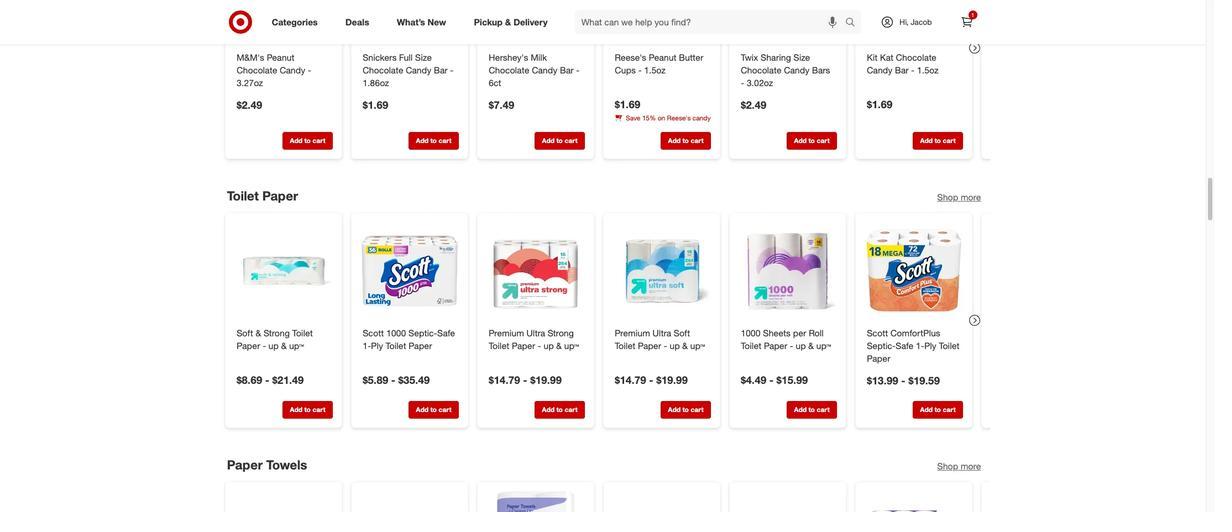 Task type: locate. For each thing, give the bounding box(es) containing it.
0 vertical spatial shop
[[938, 192, 959, 203]]

scott comfortplus septic-safe 1-ply toilet paper link
[[867, 327, 961, 365]]

1- inside 'scott comfortplus septic-safe 1-ply toilet paper'
[[916, 341, 924, 352]]

$14.79 for premium ultra strong toilet paper - up & up™
[[489, 374, 520, 387]]

15%
[[642, 114, 656, 122]]

What can we help you find? suggestions appear below search field
[[575, 10, 848, 34]]

- inside twix sharing size chocolate candy bars - 3.02oz
[[741, 77, 744, 88]]

candy inside twix sharing size chocolate candy bars - 3.02oz
[[784, 65, 810, 76]]

shop more button for paper towels
[[938, 461, 981, 473]]

$4.49 - $15.99
[[741, 374, 808, 387]]

0 horizontal spatial ultra
[[526, 328, 545, 339]]

2 ultra from the left
[[653, 328, 671, 339]]

0 vertical spatial reese's
[[615, 52, 646, 63]]

to for reese's peanut butter cups - 1.5oz
[[682, 137, 689, 145]]

$2.49 down 3.02oz on the top of the page
[[741, 98, 766, 111]]

add to cart
[[290, 137, 325, 145], [416, 137, 451, 145], [542, 137, 578, 145], [668, 137, 704, 145], [794, 137, 830, 145], [920, 137, 956, 145], [290, 406, 325, 414], [416, 406, 451, 414], [542, 406, 578, 414], [668, 406, 704, 414], [794, 406, 830, 414], [920, 406, 956, 414]]

scott 1000 septic-safe 1-ply toilet paper image
[[360, 222, 459, 321], [360, 222, 459, 321]]

1 horizontal spatial ply
[[924, 341, 937, 352]]

1 horizontal spatial ultra
[[653, 328, 671, 339]]

1 up from the left
[[268, 341, 278, 352]]

1- for $13.99 - $19.59
[[916, 341, 924, 352]]

1 horizontal spatial $19.99
[[656, 374, 688, 387]]

candy inside m&m's peanut chocolate candy - 3.27oz
[[280, 65, 305, 76]]

scott 1000 septic-safe 1-ply toilet paper link
[[363, 327, 457, 353]]

chocolate down hershey's
[[489, 65, 529, 76]]

2 $14.79 from the left
[[615, 374, 646, 387]]

1 vertical spatial more
[[961, 461, 981, 472]]

1.5oz
[[644, 65, 666, 76], [917, 65, 939, 76]]

0 horizontal spatial $14.79 - $19.99
[[489, 374, 562, 387]]

deals link
[[336, 10, 383, 34]]

1 horizontal spatial scott
[[867, 328, 888, 339]]

0 horizontal spatial strong
[[263, 328, 290, 339]]

2 $19.99 from the left
[[656, 374, 688, 387]]

safe inside 'scott comfortplus septic-safe 1-ply toilet paper'
[[896, 341, 914, 352]]

& inside the premium ultra soft toilet paper - up & up™
[[682, 341, 688, 352]]

2 bar from the left
[[560, 65, 574, 76]]

size right sharing in the right top of the page
[[794, 52, 810, 63]]

0 horizontal spatial 1-
[[363, 341, 371, 352]]

pickup & delivery
[[474, 16, 548, 27]]

viva signature cloth choose-a-sheet paper towels image
[[865, 492, 963, 513], [865, 492, 963, 513]]

$1.69 down 1.86oz
[[363, 98, 388, 111]]

2 1- from the left
[[916, 341, 924, 352]]

0 vertical spatial septic-
[[408, 328, 437, 339]]

1.5oz right cups
[[644, 65, 666, 76]]

candy
[[280, 65, 305, 76], [406, 65, 431, 76], [532, 65, 557, 76], [784, 65, 810, 76], [867, 65, 893, 76]]

paper
[[262, 188, 298, 204], [236, 341, 260, 352], [409, 341, 432, 352], [512, 341, 535, 352], [638, 341, 661, 352], [764, 341, 787, 352], [867, 353, 890, 364], [227, 457, 263, 473]]

1 vertical spatial safe
[[896, 341, 914, 352]]

peanut right m&m's
[[267, 52, 294, 63]]

1 shop more from the top
[[938, 192, 981, 203]]

new
[[428, 16, 446, 27]]

towels
[[266, 457, 307, 473]]

2 peanut from the left
[[649, 52, 676, 63]]

1-
[[363, 341, 371, 352], [916, 341, 924, 352]]

1 shop more button from the top
[[938, 191, 981, 204]]

safe inside scott 1000 septic-safe 1-ply toilet paper
[[437, 328, 455, 339]]

cart for m&m's peanut chocolate candy - 3.27oz
[[312, 137, 325, 145]]

chocolate down m&m's
[[236, 65, 277, 76]]

cart for 1000 sheets per roll toilet paper - up & up™
[[817, 406, 830, 414]]

2 up™ from the left
[[564, 341, 579, 352]]

2 shop more button from the top
[[938, 461, 981, 473]]

ultra inside the premium ultra soft toilet paper - up & up™
[[653, 328, 671, 339]]

candy down milk
[[532, 65, 557, 76]]

0 horizontal spatial safe
[[437, 328, 455, 339]]

septic- inside scott 1000 septic-safe 1-ply toilet paper
[[408, 328, 437, 339]]

candy
[[693, 114, 711, 122]]

to
[[304, 137, 311, 145], [430, 137, 437, 145], [556, 137, 563, 145], [682, 137, 689, 145], [809, 137, 815, 145], [935, 137, 941, 145], [304, 406, 311, 414], [430, 406, 437, 414], [556, 406, 563, 414], [682, 406, 689, 414], [809, 406, 815, 414], [935, 406, 941, 414]]

$14.79
[[489, 374, 520, 387], [615, 374, 646, 387]]

what's new
[[397, 16, 446, 27]]

2 candy from the left
[[406, 65, 431, 76]]

1- down the comfortplus
[[916, 341, 924, 352]]

1 vertical spatial shop more
[[938, 461, 981, 472]]

size inside twix sharing size chocolate candy bars - 3.02oz
[[794, 52, 810, 63]]

$14.79 - $19.99 down premium ultra strong toilet paper - up & up™
[[489, 374, 562, 387]]

twix sharing size chocolate candy bars - 3.02oz
[[741, 52, 830, 88]]

categories link
[[262, 10, 332, 34]]

1 1000 from the left
[[386, 328, 406, 339]]

scott
[[363, 328, 384, 339], [867, 328, 888, 339]]

- inside hershey's milk chocolate candy bar - 6ct
[[576, 65, 579, 76]]

2 shop more from the top
[[938, 461, 981, 472]]

1000
[[386, 328, 406, 339], [741, 328, 761, 339]]

2 more from the top
[[961, 461, 981, 472]]

add for hershey's milk chocolate candy bar - 6ct
[[542, 137, 555, 145]]

1000 up $5.89 - $35.49
[[386, 328, 406, 339]]

chocolate inside twix sharing size chocolate candy bars - 3.02oz
[[741, 65, 781, 76]]

up inside premium ultra strong toilet paper - up & up™
[[544, 341, 554, 352]]

more
[[961, 192, 981, 203], [961, 461, 981, 472]]

2 premium from the left
[[615, 328, 650, 339]]

safe
[[437, 328, 455, 339], [896, 341, 914, 352]]

5 candy from the left
[[867, 65, 893, 76]]

up
[[268, 341, 278, 352], [544, 341, 554, 352], [670, 341, 680, 352], [796, 341, 806, 352]]

toilet
[[227, 188, 259, 204], [292, 328, 313, 339], [385, 341, 406, 352], [489, 341, 509, 352], [615, 341, 635, 352], [741, 341, 761, 352], [939, 341, 960, 352]]

paper inside 1000 sheets per roll toilet paper - up & up™
[[764, 341, 787, 352]]

kit kat chocolate candy bar - 1.5oz link
[[867, 52, 961, 77]]

$1.69 down kit kat chocolate candy bar - 1.5oz
[[867, 98, 893, 111]]

candy down categories link
[[280, 65, 305, 76]]

hershey's milk chocolate candy bar - 6ct image
[[486, 0, 585, 45], [486, 0, 585, 45]]

1 vertical spatial shop
[[938, 461, 959, 472]]

to for kit kat chocolate candy bar - 1.5oz
[[935, 137, 941, 145]]

add to cart for scott comfortplus septic-safe 1-ply toilet paper
[[920, 406, 956, 414]]

1 horizontal spatial 1000
[[741, 328, 761, 339]]

1 scott from the left
[[363, 328, 384, 339]]

ply up $5.89
[[371, 341, 383, 352]]

add to cart button
[[282, 132, 333, 150], [408, 132, 459, 150], [535, 132, 585, 150], [661, 132, 711, 150], [787, 132, 837, 150], [913, 132, 963, 150], [282, 402, 333, 419], [408, 402, 459, 419], [535, 402, 585, 419], [661, 402, 711, 419], [787, 402, 837, 419], [913, 402, 963, 419]]

ultra
[[526, 328, 545, 339], [653, 328, 671, 339]]

up for premium ultra soft toilet paper - up & up™
[[670, 341, 680, 352]]

1 horizontal spatial $1.69
[[615, 98, 640, 111]]

scott inside 'scott comfortplus septic-safe 1-ply toilet paper'
[[867, 328, 888, 339]]

0 horizontal spatial 1000
[[386, 328, 406, 339]]

up for premium ultra strong toilet paper - up & up™
[[544, 341, 554, 352]]

$5.89
[[363, 374, 388, 387]]

cups
[[615, 65, 636, 76]]

premium inside the premium ultra soft toilet paper - up & up™
[[615, 328, 650, 339]]

paper inside 'scott comfortplus septic-safe 1-ply toilet paper'
[[867, 353, 890, 364]]

ply for $5.89 - $35.49
[[371, 341, 383, 352]]

paper inside soft & strong toilet paper - up & up™
[[236, 341, 260, 352]]

1 horizontal spatial bar
[[560, 65, 574, 76]]

1- up $5.89
[[363, 341, 371, 352]]

$14.79 down premium ultra strong toilet paper - up & up™
[[489, 374, 520, 387]]

1 peanut from the left
[[267, 52, 294, 63]]

premium
[[489, 328, 524, 339], [615, 328, 650, 339]]

size for $2.49
[[794, 52, 810, 63]]

2 1000 from the left
[[741, 328, 761, 339]]

to for m&m's peanut chocolate candy - 3.27oz
[[304, 137, 311, 145]]

add to cart for twix sharing size chocolate candy bars - 3.02oz
[[794, 137, 830, 145]]

1.5oz down jacob
[[917, 65, 939, 76]]

3 candy from the left
[[532, 65, 557, 76]]

1 soft from the left
[[236, 328, 253, 339]]

strong inside soft & strong toilet paper - up & up™
[[263, 328, 290, 339]]

strong
[[263, 328, 290, 339], [548, 328, 574, 339]]

0 vertical spatial shop more button
[[938, 191, 981, 204]]

m&m's peanut chocolate candy - 3.27oz image
[[234, 0, 333, 45], [234, 0, 333, 45]]

septic- for $5.89 - $35.49
[[408, 328, 437, 339]]

reese's up cups
[[615, 52, 646, 63]]

save
[[626, 114, 640, 122]]

shop more button
[[938, 191, 981, 204], [938, 461, 981, 473]]

0 horizontal spatial 1.5oz
[[644, 65, 666, 76]]

kit kat chocolate candy bar - 1.5oz image
[[865, 0, 963, 45], [865, 0, 963, 45]]

- inside premium ultra strong toilet paper - up & up™
[[538, 341, 541, 352]]

0 horizontal spatial bar
[[434, 65, 447, 76]]

1 horizontal spatial $2.49
[[741, 98, 766, 111]]

ply down the comfortplus
[[924, 341, 937, 352]]

2 1.5oz from the left
[[917, 65, 939, 76]]

kit
[[867, 52, 878, 63]]

1 horizontal spatial 1-
[[916, 341, 924, 352]]

0 horizontal spatial septic-
[[408, 328, 437, 339]]

peanut inside m&m's peanut chocolate candy - 3.27oz
[[267, 52, 294, 63]]

bar inside "snickers full size chocolate candy bar - 1.86oz"
[[434, 65, 447, 76]]

- inside reese's peanut butter cups - 1.5oz
[[638, 65, 642, 76]]

1 horizontal spatial septic-
[[867, 341, 896, 352]]

snickers full size chocolate candy bar - 1.86oz image
[[360, 0, 459, 45], [360, 0, 459, 45]]

3 $1.69 from the left
[[363, 98, 388, 111]]

candy for $1.69
[[867, 65, 893, 76]]

1 vertical spatial septic-
[[867, 341, 896, 352]]

add to cart for kit kat chocolate candy bar - 1.5oz
[[920, 137, 956, 145]]

&
[[505, 16, 511, 27], [255, 328, 261, 339], [281, 341, 287, 352], [556, 341, 562, 352], [682, 341, 688, 352], [808, 341, 814, 352]]

safe for $35.49
[[437, 328, 455, 339]]

chocolate right kat
[[896, 52, 937, 63]]

1 horizontal spatial $14.79
[[615, 374, 646, 387]]

chocolate inside kit kat chocolate candy bar - 1.5oz
[[896, 52, 937, 63]]

$1.69
[[615, 98, 640, 111], [867, 98, 893, 111], [363, 98, 388, 111]]

candy inside kit kat chocolate candy bar - 1.5oz
[[867, 65, 893, 76]]

septic- up $35.49
[[408, 328, 437, 339]]

chocolate up 3.02oz on the top of the page
[[741, 65, 781, 76]]

soft
[[236, 328, 253, 339], [674, 328, 690, 339]]

candy down kat
[[867, 65, 893, 76]]

twix
[[741, 52, 758, 63]]

2 ply from the left
[[924, 341, 937, 352]]

1 horizontal spatial reese's
[[667, 114, 691, 122]]

size inside "snickers full size chocolate candy bar - 1.86oz"
[[415, 52, 432, 63]]

add
[[290, 137, 302, 145], [416, 137, 428, 145], [542, 137, 555, 145], [668, 137, 681, 145], [794, 137, 807, 145], [920, 137, 933, 145], [290, 406, 302, 414], [416, 406, 428, 414], [542, 406, 555, 414], [668, 406, 681, 414], [794, 406, 807, 414], [920, 406, 933, 414]]

scott 1000 septic-safe 1-ply toilet paper
[[363, 328, 455, 352]]

chocolate inside m&m's peanut chocolate candy - 3.27oz
[[236, 65, 277, 76]]

add to cart button for m&m's peanut chocolate candy - 3.27oz
[[282, 132, 333, 150]]

premium for premium ultra soft toilet paper - up & up™
[[615, 328, 650, 339]]

add for 1000 sheets per roll toilet paper - up & up™
[[794, 406, 807, 414]]

1000 inside 1000 sheets per roll toilet paper - up & up™
[[741, 328, 761, 339]]

premium for premium ultra strong toilet paper - up & up™
[[489, 328, 524, 339]]

- inside kit kat chocolate candy bar - 1.5oz
[[911, 65, 915, 76]]

m&m's peanut chocolate candy - 3.27oz
[[236, 52, 311, 88]]

candy inside hershey's milk chocolate candy bar - 6ct
[[532, 65, 557, 76]]

premium inside premium ultra strong toilet paper - up & up™
[[489, 328, 524, 339]]

to for soft & strong toilet paper - up & up™
[[304, 406, 311, 414]]

3 bar from the left
[[895, 65, 909, 76]]

chocolate inside "snickers full size chocolate candy bar - 1.86oz"
[[363, 65, 403, 76]]

roll
[[809, 328, 824, 339]]

$4.49
[[741, 374, 766, 387]]

0 horizontal spatial $2.49
[[236, 98, 262, 111]]

1 $19.99 from the left
[[530, 374, 562, 387]]

1000 left sheets
[[741, 328, 761, 339]]

up™ inside premium ultra strong toilet paper - up & up™
[[564, 341, 579, 352]]

hi,
[[900, 17, 909, 27]]

1 up™ from the left
[[289, 341, 304, 352]]

0 horizontal spatial $19.99
[[530, 374, 562, 387]]

peanut for butter
[[649, 52, 676, 63]]

1 horizontal spatial peanut
[[649, 52, 676, 63]]

strong inside premium ultra strong toilet paper - up & up™
[[548, 328, 574, 339]]

septic- inside 'scott comfortplus septic-safe 1-ply toilet paper'
[[867, 341, 896, 352]]

up™ for premium ultra strong toilet paper - up & up™
[[564, 341, 579, 352]]

1 horizontal spatial safe
[[896, 341, 914, 352]]

1 horizontal spatial soft
[[674, 328, 690, 339]]

0 horizontal spatial soft
[[236, 328, 253, 339]]

$2.49 down the 3.27oz
[[236, 98, 262, 111]]

toilet inside scott 1000 septic-safe 1-ply toilet paper
[[385, 341, 406, 352]]

ply for $13.99 - $19.59
[[924, 341, 937, 352]]

2 soft from the left
[[674, 328, 690, 339]]

1 1- from the left
[[363, 341, 371, 352]]

0 horizontal spatial reese's
[[615, 52, 646, 63]]

to for 1000 sheets per roll toilet paper - up & up™
[[809, 406, 815, 414]]

$14.79 - $19.99 for premium ultra soft toilet paper - up & up™
[[615, 374, 688, 387]]

- inside m&m's peanut chocolate candy - 3.27oz
[[308, 65, 311, 76]]

sheets
[[763, 328, 791, 339]]

add for snickers full size chocolate candy bar - 1.86oz
[[416, 137, 428, 145]]

4 candy from the left
[[784, 65, 810, 76]]

reese's right on
[[667, 114, 691, 122]]

1 1.5oz from the left
[[644, 65, 666, 76]]

1 bar from the left
[[434, 65, 447, 76]]

more for toilet paper
[[961, 192, 981, 203]]

1 premium from the left
[[489, 328, 524, 339]]

soft inside the premium ultra soft toilet paper - up & up™
[[674, 328, 690, 339]]

1 horizontal spatial 1.5oz
[[917, 65, 939, 76]]

scott comfortplus septic-safe 1-ply toilet paper image
[[865, 222, 963, 321], [865, 222, 963, 321]]

add to cart for soft & strong toilet paper - up & up™
[[290, 406, 325, 414]]

strong for $19.99
[[548, 328, 574, 339]]

ultra for soft
[[653, 328, 671, 339]]

soft & strong toilet paper - up & up™ image
[[234, 222, 333, 321], [234, 222, 333, 321]]

scott left the comfortplus
[[867, 328, 888, 339]]

2 $14.79 - $19.99 from the left
[[615, 374, 688, 387]]

ply inside scott 1000 septic-safe 1-ply toilet paper
[[371, 341, 383, 352]]

add for reese's peanut butter cups - 1.5oz
[[668, 137, 681, 145]]

per
[[793, 328, 806, 339]]

$19.99
[[530, 374, 562, 387], [656, 374, 688, 387]]

0 horizontal spatial premium
[[489, 328, 524, 339]]

1 shop from the top
[[938, 192, 959, 203]]

add for premium ultra soft toilet paper - up & up™
[[668, 406, 681, 414]]

0 horizontal spatial size
[[415, 52, 432, 63]]

ultra inside premium ultra strong toilet paper - up & up™
[[526, 328, 545, 339]]

$5.89 - $35.49
[[363, 374, 430, 387]]

$14.79 for premium ultra soft toilet paper - up & up™
[[615, 374, 646, 387]]

categories
[[272, 16, 318, 27]]

1.5oz inside reese's peanut butter cups - 1.5oz
[[644, 65, 666, 76]]

$19.99 down the premium ultra strong toilet paper - up & up™ link
[[530, 374, 562, 387]]

size right 'full'
[[415, 52, 432, 63]]

toilet inside soft & strong toilet paper - up & up™
[[292, 328, 313, 339]]

up™ inside the premium ultra soft toilet paper - up & up™
[[690, 341, 705, 352]]

0 vertical spatial more
[[961, 192, 981, 203]]

up inside the premium ultra soft toilet paper - up & up™
[[670, 341, 680, 352]]

1 ply from the left
[[371, 341, 383, 352]]

4 up from the left
[[796, 341, 806, 352]]

make-a-size paper towels - smartly™ image
[[486, 492, 585, 513], [486, 492, 585, 513]]

2 strong from the left
[[548, 328, 574, 339]]

premium ultra strong toilet paper - up & up™ image
[[486, 222, 585, 321], [486, 222, 585, 321]]

cart
[[312, 137, 325, 145], [438, 137, 451, 145], [565, 137, 578, 145], [691, 137, 704, 145], [817, 137, 830, 145], [943, 137, 956, 145], [312, 406, 325, 414], [438, 406, 451, 414], [565, 406, 578, 414], [691, 406, 704, 414], [817, 406, 830, 414], [943, 406, 956, 414]]

on
[[658, 114, 665, 122]]

1 $14.79 - $19.99 from the left
[[489, 374, 562, 387]]

reese's
[[615, 52, 646, 63], [667, 114, 691, 122]]

scott up $5.89
[[363, 328, 384, 339]]

septic-
[[408, 328, 437, 339], [867, 341, 896, 352]]

scott inside scott 1000 septic-safe 1-ply toilet paper
[[363, 328, 384, 339]]

$2.49
[[236, 98, 262, 111], [741, 98, 766, 111]]

0 vertical spatial shop more
[[938, 192, 981, 203]]

septic- up $13.99
[[867, 341, 896, 352]]

0 horizontal spatial peanut
[[267, 52, 294, 63]]

premium ultra strong toilet paper - up & up™ link
[[489, 327, 583, 353]]

1- inside scott 1000 septic-safe 1-ply toilet paper
[[363, 341, 371, 352]]

2 $1.69 from the left
[[867, 98, 893, 111]]

1 vertical spatial reese's
[[667, 114, 691, 122]]

up inside soft & strong toilet paper - up & up™
[[268, 341, 278, 352]]

cart for soft & strong toilet paper - up & up™
[[312, 406, 325, 414]]

up™
[[289, 341, 304, 352], [564, 341, 579, 352], [690, 341, 705, 352], [816, 341, 831, 352]]

ply
[[371, 341, 383, 352], [924, 341, 937, 352]]

$14.79 - $19.99
[[489, 374, 562, 387], [615, 374, 688, 387]]

cart for snickers full size chocolate candy bar - 1.86oz
[[438, 137, 451, 145]]

3 up from the left
[[670, 341, 680, 352]]

$14.79 down the premium ultra soft toilet paper - up & up™
[[615, 374, 646, 387]]

snickers full size chocolate candy bar - 1.86oz
[[363, 52, 453, 88]]

ply inside 'scott comfortplus septic-safe 1-ply toilet paper'
[[924, 341, 937, 352]]

0 vertical spatial safe
[[437, 328, 455, 339]]

m&m's
[[236, 52, 264, 63]]

2 $2.49 from the left
[[741, 98, 766, 111]]

0 horizontal spatial $14.79
[[489, 374, 520, 387]]

peanut inside reese's peanut butter cups - 1.5oz
[[649, 52, 676, 63]]

chocolate inside hershey's milk chocolate candy bar - 6ct
[[489, 65, 529, 76]]

shop for toilet paper
[[938, 192, 959, 203]]

1 $14.79 from the left
[[489, 374, 520, 387]]

2 scott from the left
[[867, 328, 888, 339]]

bar inside hershey's milk chocolate candy bar - 6ct
[[560, 65, 574, 76]]

reese's peanut butter cups - 1.5oz image
[[613, 0, 711, 45], [613, 0, 711, 45]]

1 vertical spatial shop more button
[[938, 461, 981, 473]]

premium ultra soft toilet paper - up & up™ image
[[613, 222, 711, 321], [613, 222, 711, 321]]

1000 sheets per roll toilet paper - up & up™ image
[[739, 222, 837, 321], [739, 222, 837, 321]]

add for soft & strong toilet paper - up & up™
[[290, 406, 302, 414]]

1 candy from the left
[[280, 65, 305, 76]]

add to cart button for 1000 sheets per roll toilet paper - up & up™
[[787, 402, 837, 419]]

$1.69 up save at the top right
[[615, 98, 640, 111]]

1 $2.49 from the left
[[236, 98, 262, 111]]

4 up™ from the left
[[816, 341, 831, 352]]

bar inside kit kat chocolate candy bar - 1.5oz
[[895, 65, 909, 76]]

chocolate down snickers
[[363, 65, 403, 76]]

3.27oz
[[236, 77, 263, 88]]

$19.99 down premium ultra soft toilet paper - up & up™ link
[[656, 374, 688, 387]]

add to cart for 1000 sheets per roll toilet paper - up & up™
[[794, 406, 830, 414]]

candy down 'full'
[[406, 65, 431, 76]]

up™ inside 1000 sheets per roll toilet paper - up & up™
[[816, 341, 831, 352]]

1 more from the top
[[961, 192, 981, 203]]

2 up from the left
[[544, 341, 554, 352]]

1 strong from the left
[[263, 328, 290, 339]]

2 horizontal spatial $1.69
[[867, 98, 893, 111]]

2 shop from the top
[[938, 461, 959, 472]]

candy left bars
[[784, 65, 810, 76]]

up™ inside soft & strong toilet paper - up & up™
[[289, 341, 304, 352]]

1 horizontal spatial premium
[[615, 328, 650, 339]]

1 horizontal spatial strong
[[548, 328, 574, 339]]

3 up™ from the left
[[690, 341, 705, 352]]

up for soft & strong toilet paper - up & up™
[[268, 341, 278, 352]]

twix sharing size chocolate candy bars - 3.02oz image
[[739, 0, 837, 45], [739, 0, 837, 45]]

1 ultra from the left
[[526, 328, 545, 339]]

peanut left the butter
[[649, 52, 676, 63]]

2 horizontal spatial bar
[[895, 65, 909, 76]]

2 size from the left
[[794, 52, 810, 63]]

$19.99 for strong
[[530, 374, 562, 387]]

-
[[308, 65, 311, 76], [450, 65, 453, 76], [576, 65, 579, 76], [638, 65, 642, 76], [911, 65, 915, 76], [741, 77, 744, 88], [262, 341, 266, 352], [538, 341, 541, 352], [664, 341, 667, 352], [790, 341, 793, 352], [265, 374, 269, 387], [391, 374, 395, 387], [523, 374, 527, 387], [649, 374, 653, 387], [769, 374, 774, 387], [901, 374, 906, 387]]

search button
[[841, 10, 867, 37]]

1 size from the left
[[415, 52, 432, 63]]

0 horizontal spatial ply
[[371, 341, 383, 352]]

6ct
[[489, 77, 501, 88]]

0 horizontal spatial scott
[[363, 328, 384, 339]]

1 horizontal spatial $14.79 - $19.99
[[615, 374, 688, 387]]

add for twix sharing size chocolate candy bars - 3.02oz
[[794, 137, 807, 145]]

$14.79 - $19.99 down the premium ultra soft toilet paper - up & up™
[[615, 374, 688, 387]]

hershey's milk chocolate candy bar - 6ct link
[[489, 52, 583, 90]]

3.02oz
[[747, 77, 773, 88]]

0 horizontal spatial $1.69
[[363, 98, 388, 111]]

1 horizontal spatial size
[[794, 52, 810, 63]]

search
[[841, 17, 867, 29]]



Task type: vqa. For each thing, say whether or not it's contained in the screenshot.
"Store Info" "link"
no



Task type: describe. For each thing, give the bounding box(es) containing it.
add for scott comfortplus septic-safe 1-ply toilet paper
[[920, 406, 933, 414]]

add to cart button for scott comfortplus septic-safe 1-ply toilet paper
[[913, 402, 963, 419]]

& inside premium ultra strong toilet paper - up & up™
[[556, 341, 562, 352]]

shop more for toilet paper
[[938, 192, 981, 203]]

premium ultra strong toilet paper - up & up™
[[489, 328, 579, 352]]

shop more for paper towels
[[938, 461, 981, 472]]

bars
[[812, 65, 830, 76]]

to for premium ultra soft toilet paper - up & up™
[[682, 406, 689, 414]]

deals
[[346, 16, 369, 27]]

$1.69 for snickers full size chocolate candy bar - 1.86oz
[[363, 98, 388, 111]]

chocolate for $1.69
[[896, 52, 937, 63]]

1.86oz
[[363, 77, 389, 88]]

snickers
[[363, 52, 397, 63]]

add to cart button for kit kat chocolate candy bar - 1.5oz
[[913, 132, 963, 150]]

peanut for chocolate
[[267, 52, 294, 63]]

add for scott 1000 septic-safe 1-ply toilet paper
[[416, 406, 428, 414]]

$1.69 for kit kat chocolate candy bar - 1.5oz
[[867, 98, 893, 111]]

to for scott 1000 septic-safe 1-ply toilet paper
[[430, 406, 437, 414]]

kit kat chocolate candy bar - 1.5oz
[[867, 52, 939, 76]]

reese's peanut butter cups - 1.5oz link
[[615, 52, 709, 77]]

cart for premium ultra soft toilet paper - up & up™
[[691, 406, 704, 414]]

soft inside soft & strong toilet paper - up & up™
[[236, 328, 253, 339]]

$2.49 for m&m's peanut chocolate candy - 3.27oz
[[236, 98, 262, 111]]

toilet inside 1000 sheets per roll toilet paper - up & up™
[[741, 341, 761, 352]]

up™ for premium ultra soft toilet paper - up & up™
[[690, 341, 705, 352]]

add to cart for snickers full size chocolate candy bar - 1.86oz
[[416, 137, 451, 145]]

add for premium ultra strong toilet paper - up & up™
[[542, 406, 555, 414]]

sharing
[[761, 52, 791, 63]]

shop more button for toilet paper
[[938, 191, 981, 204]]

what's new link
[[388, 10, 460, 34]]

candy for $2.49
[[280, 65, 305, 76]]

add to cart for scott 1000 septic-safe 1-ply toilet paper
[[416, 406, 451, 414]]

cart for premium ultra strong toilet paper - up & up™
[[565, 406, 578, 414]]

scott comfortplus septic-safe 1-ply toilet paper
[[867, 328, 960, 364]]

- inside soft & strong toilet paper - up & up™
[[262, 341, 266, 352]]

jacob
[[911, 17, 932, 27]]

toilet inside premium ultra strong toilet paper - up & up™
[[489, 341, 509, 352]]

premium ultra soft toilet paper - up & up™ link
[[615, 327, 709, 353]]

scott for $13.99 - $19.59
[[867, 328, 888, 339]]

& inside 1000 sheets per roll toilet paper - up & up™
[[808, 341, 814, 352]]

m&m's peanut chocolate candy - 3.27oz link
[[236, 52, 330, 90]]

1000 inside scott 1000 septic-safe 1-ply toilet paper
[[386, 328, 406, 339]]

add for kit kat chocolate candy bar - 1.5oz
[[920, 137, 933, 145]]

candy for $7.49
[[532, 65, 557, 76]]

1000 sheets per roll toilet paper - up & up™ link
[[741, 327, 835, 353]]

- inside 1000 sheets per roll toilet paper - up & up™
[[790, 341, 793, 352]]

comfortplus
[[891, 328, 940, 339]]

toilet paper
[[227, 188, 298, 204]]

add to cart for premium ultra strong toilet paper - up & up™
[[542, 406, 578, 414]]

add for m&m's peanut chocolate candy - 3.27oz
[[290, 137, 302, 145]]

snickers full size chocolate candy bar - 1.86oz link
[[363, 52, 457, 90]]

cart for scott 1000 septic-safe 1-ply toilet paper
[[438, 406, 451, 414]]

chocolate for $7.49
[[489, 65, 529, 76]]

cart for reese's peanut butter cups - 1.5oz
[[691, 137, 704, 145]]

cart for hershey's milk chocolate candy bar - 6ct
[[565, 137, 578, 145]]

cart for scott comfortplus septic-safe 1-ply toilet paper
[[943, 406, 956, 414]]

1 $1.69 from the left
[[615, 98, 640, 111]]

to for hershey's milk chocolate candy bar - 6ct
[[556, 137, 563, 145]]

$35.49
[[398, 374, 430, 387]]

up™ for soft & strong toilet paper - up & up™
[[289, 341, 304, 352]]

ultra for strong
[[526, 328, 545, 339]]

shop for paper towels
[[938, 461, 959, 472]]

safe for $19.59
[[896, 341, 914, 352]]

paper inside scott 1000 septic-safe 1-ply toilet paper
[[409, 341, 432, 352]]

full
[[399, 52, 413, 63]]

scott for $5.89 - $35.49
[[363, 328, 384, 339]]

add to cart button for premium ultra strong toilet paper - up & up™
[[535, 402, 585, 419]]

hershey's
[[489, 52, 528, 63]]

save 15% on reese's candy
[[626, 114, 711, 122]]

septic- for $13.99 - $19.59
[[867, 341, 896, 352]]

butter
[[679, 52, 703, 63]]

to for scott comfortplus septic-safe 1-ply toilet paper
[[935, 406, 941, 414]]

$15.99
[[777, 374, 808, 387]]

milk
[[531, 52, 547, 63]]

reese's inside reese's peanut butter cups - 1.5oz
[[615, 52, 646, 63]]

toilet inside 'scott comfortplus septic-safe 1-ply toilet paper'
[[939, 341, 960, 352]]

add to cart button for scott 1000 septic-safe 1-ply toilet paper
[[408, 402, 459, 419]]

add to cart button for premium ultra soft toilet paper - up & up™
[[661, 402, 711, 419]]

soft & strong toilet paper - up & up™ link
[[236, 327, 330, 353]]

$13.99 - $19.59
[[867, 374, 940, 387]]

chocolate for $2.49
[[236, 65, 277, 76]]

paper inside premium ultra strong toilet paper - up & up™
[[512, 341, 535, 352]]

$14.79 - $19.99 for premium ultra strong toilet paper - up & up™
[[489, 374, 562, 387]]

save 15% on reese's candy button
[[615, 113, 711, 123]]

cart for twix sharing size chocolate candy bars - 3.02oz
[[817, 137, 830, 145]]

add to cart for hershey's milk chocolate candy bar - 6ct
[[542, 137, 578, 145]]

bar for $7.49
[[560, 65, 574, 76]]

strong for $21.49
[[263, 328, 290, 339]]

size for $1.69
[[415, 52, 432, 63]]

to for premium ultra strong toilet paper - up & up™
[[556, 406, 563, 414]]

add to cart for m&m's peanut chocolate candy - 3.27oz
[[290, 137, 325, 145]]

hershey's milk chocolate candy bar - 6ct
[[489, 52, 579, 88]]

$19.99 for soft
[[656, 374, 688, 387]]

reese's inside button
[[667, 114, 691, 122]]

add to cart button for soft & strong toilet paper - up & up™
[[282, 402, 333, 419]]

paper inside the premium ultra soft toilet paper - up & up™
[[638, 341, 661, 352]]

cart for kit kat chocolate candy bar - 1.5oz
[[943, 137, 956, 145]]

add to cart button for twix sharing size chocolate candy bars - 3.02oz
[[787, 132, 837, 150]]

add to cart button for reese's peanut butter cups - 1.5oz
[[661, 132, 711, 150]]

kat
[[880, 52, 894, 63]]

add to cart for reese's peanut butter cups - 1.5oz
[[668, 137, 704, 145]]

candy inside "snickers full size chocolate candy bar - 1.86oz"
[[406, 65, 431, 76]]

$2.49 for twix sharing size chocolate candy bars - 3.02oz
[[741, 98, 766, 111]]

$21.49
[[272, 374, 304, 387]]

hi, jacob
[[900, 17, 932, 27]]

to for twix sharing size chocolate candy bars - 3.02oz
[[809, 137, 815, 145]]

1- for $5.89 - $35.49
[[363, 341, 371, 352]]

reese's peanut butter cups - 1.5oz
[[615, 52, 703, 76]]

- inside the premium ultra soft toilet paper - up & up™
[[664, 341, 667, 352]]

$8.69 - $21.49
[[236, 374, 304, 387]]

what's
[[397, 16, 425, 27]]

toilet inside the premium ultra soft toilet paper - up & up™
[[615, 341, 635, 352]]

pickup & delivery link
[[465, 10, 562, 34]]

to for snickers full size chocolate candy bar - 1.86oz
[[430, 137, 437, 145]]

$19.59
[[909, 374, 940, 387]]

1
[[972, 12, 975, 18]]

delivery
[[514, 16, 548, 27]]

add to cart button for hershey's milk chocolate candy bar - 6ct
[[535, 132, 585, 150]]

pickup
[[474, 16, 503, 27]]

paper towels
[[227, 457, 307, 473]]

soft & strong toilet paper - up & up™
[[236, 328, 313, 352]]

premium ultra soft toilet paper - up & up™
[[615, 328, 705, 352]]

add to cart button for snickers full size chocolate candy bar - 1.86oz
[[408, 132, 459, 150]]

- inside "snickers full size chocolate candy bar - 1.86oz"
[[450, 65, 453, 76]]

add to cart for premium ultra soft toilet paper - up & up™
[[668, 406, 704, 414]]

twix sharing size chocolate candy bars - 3.02oz link
[[741, 52, 835, 90]]

more for paper towels
[[961, 461, 981, 472]]

$8.69
[[236, 374, 262, 387]]

up inside 1000 sheets per roll toilet paper - up & up™
[[796, 341, 806, 352]]

1000 sheets per roll toilet paper - up & up™
[[741, 328, 831, 352]]

bar for $1.69
[[895, 65, 909, 76]]

$7.49
[[489, 98, 514, 111]]

1.5oz inside kit kat chocolate candy bar - 1.5oz
[[917, 65, 939, 76]]

1 link
[[955, 10, 979, 34]]

$13.99
[[867, 374, 898, 387]]



